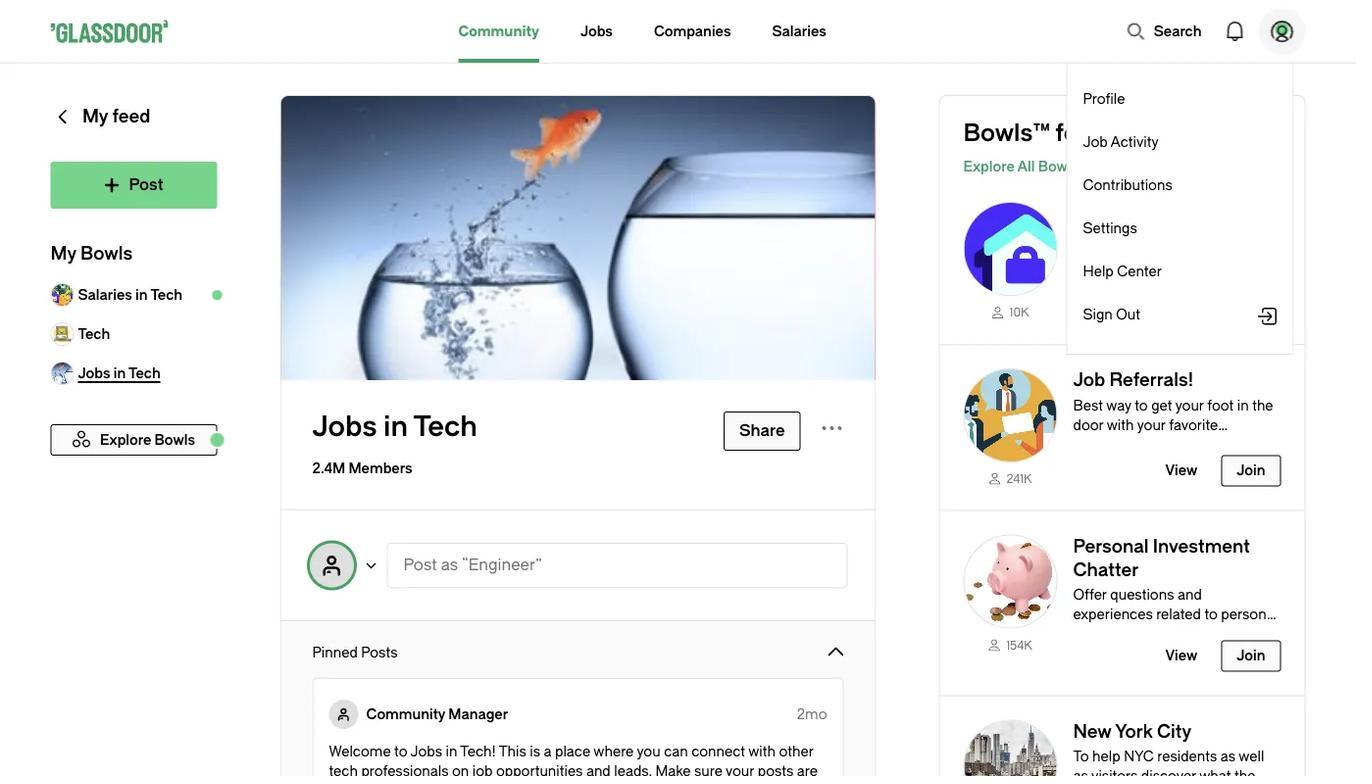 Task type: locate. For each thing, give the bounding box(es) containing it.
1 horizontal spatial to
[[1155, 251, 1168, 267]]

image for bowl image
[[964, 202, 1058, 296], [964, 369, 1058, 463], [964, 535, 1058, 629], [964, 720, 1058, 777]]

bowls up "salaries in tech"
[[80, 244, 133, 264]]

0 horizontal spatial my
[[51, 244, 76, 264]]

for down profile
[[1056, 120, 1087, 147]]

community up the welcome
[[366, 707, 445, 723]]

0 horizontal spatial tech
[[78, 326, 110, 342]]

my feed
[[82, 106, 150, 127]]

professionals down the welcome
[[361, 764, 449, 777]]

professionals inside welcome to jobs in tech! this is a place where you can connect with other tech professionals on job opportunities and leads. make sure your posts ar
[[361, 764, 449, 777]]

sign out link
[[1083, 305, 1257, 325]]

0 horizontal spatial as
[[441, 557, 458, 575]]

related
[[1157, 607, 1201, 623]]

jobs down community manager
[[411, 744, 442, 760]]

1 vertical spatial community
[[366, 707, 445, 723]]

jobs link
[[581, 0, 613, 63]]

0 vertical spatial to
[[1155, 251, 1168, 267]]

image for bowl image up '241k' 'link'
[[964, 369, 1058, 463]]

toogle identity image up the welcome
[[329, 700, 359, 730]]

as down the to
[[1074, 769, 1089, 777]]

1 horizontal spatial salaries
[[772, 23, 827, 39]]

come
[[1171, 251, 1209, 267]]

2 vertical spatial jobs
[[411, 744, 442, 760]]

1 vertical spatial for
[[1121, 231, 1139, 247]]

work-
[[1169, 290, 1207, 306]]

1 vertical spatial toogle identity image
[[329, 700, 359, 730]]

professionals up come
[[1143, 231, 1230, 247]]

0 vertical spatial job
[[1083, 134, 1108, 150]]

image for bowl image for the work-life bowl
[[964, 202, 1058, 296]]

2 horizontal spatial in
[[446, 744, 457, 760]]

explore all bowls link
[[964, 155, 1305, 179]]

2 horizontal spatial to
[[1205, 607, 1218, 623]]

241k link
[[964, 471, 1058, 487]]

1 vertical spatial bowls
[[80, 244, 133, 264]]

community for community manager
[[366, 707, 445, 723]]

welcome to jobs in tech! this is a place where you can connect with other tech professionals on job opportunities and leads. make sure your posts ar
[[329, 744, 818, 777]]

tech link
[[51, 315, 217, 354]]

bowls
[[1038, 158, 1079, 175], [80, 244, 133, 264]]

bowls right all
[[1038, 158, 1079, 175]]

day-
[[1179, 270, 1208, 286]]

my for my bowls
[[51, 244, 76, 264]]

center
[[1117, 263, 1162, 280]]

1 vertical spatial you
[[637, 744, 661, 760]]

1 horizontal spatial jobs
[[411, 744, 442, 760]]

jobs for jobs
[[581, 23, 613, 39]]

my up salaries in tech link
[[51, 244, 76, 264]]

leads.
[[614, 764, 652, 777]]

you down profile
[[1092, 120, 1134, 147]]

to inside welcome to jobs in tech! this is a place where you can connect with other tech professionals on job opportunities and leads. make sure your posts ar
[[394, 744, 408, 760]]

0 horizontal spatial community
[[366, 707, 445, 723]]

2 vertical spatial as
[[1074, 769, 1089, 777]]

is
[[530, 744, 541, 760]]

to up the
[[1155, 251, 1168, 267]]

0 horizontal spatial for
[[1056, 120, 1087, 147]]

0 horizontal spatial you
[[637, 744, 661, 760]]

image for bowl image for personal investment chatter
[[964, 535, 1058, 629]]

3 image for bowl image from the top
[[964, 535, 1058, 629]]

posts
[[361, 645, 398, 661]]

0 horizontal spatial professionals
[[361, 764, 449, 777]]

jobs in tech
[[312, 411, 478, 444]]

salaries
[[772, 23, 827, 39], [78, 287, 132, 303]]

a
[[1074, 231, 1083, 247]]

what
[[1200, 769, 1231, 777]]

of
[[1153, 290, 1166, 306]]

settings link
[[1083, 219, 1278, 238]]

job for job referrals!
[[1074, 370, 1106, 391]]

in inside salaries in tech link
[[135, 287, 148, 303]]

0 horizontal spatial in
[[135, 287, 148, 303]]

1 vertical spatial professionals
[[361, 764, 449, 777]]

in up on
[[446, 744, 457, 760]]

your
[[726, 764, 755, 777]]

1 vertical spatial salaries
[[78, 287, 132, 303]]

salaries in tech link
[[51, 276, 217, 315]]

job left activity on the top right of page
[[1083, 134, 1108, 150]]

job
[[473, 764, 493, 777]]

in up members
[[384, 411, 408, 444]]

1 vertical spatial job
[[1074, 370, 1106, 391]]

1 horizontal spatial tech
[[150, 287, 182, 303]]

tech for salaries in tech
[[150, 287, 182, 303]]

jobs left companies
[[581, 23, 613, 39]]

and down where
[[586, 764, 611, 777]]

to right the welcome
[[394, 744, 408, 760]]

post as "engineer" button
[[387, 543, 848, 589]]

other
[[779, 744, 814, 760]]

1 vertical spatial to
[[1205, 607, 1218, 623]]

pinned posts
[[312, 645, 398, 661]]

1 horizontal spatial community
[[458, 23, 539, 39]]

and down any
[[1074, 270, 1098, 286]]

1 horizontal spatial professionals
[[1143, 231, 1230, 247]]

1 vertical spatial in
[[384, 411, 408, 444]]

1 horizontal spatial for
[[1121, 231, 1139, 247]]

tech!
[[460, 744, 496, 760]]

community manager
[[366, 707, 508, 723]]

1 vertical spatial jobs
[[312, 411, 377, 444]]

0 vertical spatial for
[[1056, 120, 1087, 147]]

toogle identity image
[[308, 542, 356, 589], [329, 700, 359, 730]]

my
[[82, 106, 108, 127], [51, 244, 76, 264]]

for
[[1056, 120, 1087, 147], [1121, 231, 1139, 247]]

in up 'tech' link
[[135, 287, 148, 303]]

help center
[[1083, 263, 1162, 280]]

241k
[[1007, 472, 1032, 486]]

and down experiences
[[1125, 627, 1150, 643]]

you
[[1092, 120, 1134, 147], [637, 744, 661, 760]]

community left jobs link
[[458, 23, 539, 39]]

10k link
[[964, 304, 1058, 321]]

to up investments
[[1205, 607, 1218, 623]]

help
[[1083, 263, 1114, 280]]

2 horizontal spatial jobs
[[581, 23, 613, 39]]

help
[[1093, 749, 1121, 766]]

bowls™
[[964, 120, 1050, 147]]

my left feed
[[82, 106, 108, 127]]

profile
[[1083, 91, 1126, 107]]

0 horizontal spatial jobs
[[312, 411, 377, 444]]

search button
[[1117, 12, 1212, 51]]

0 vertical spatial you
[[1092, 120, 1134, 147]]

bowl
[[1087, 231, 1118, 247]]

settings
[[1083, 220, 1138, 236]]

in inside welcome to jobs in tech! this is a place where you can connect with other tech professionals on job opportunities and leads. make sure your posts ar
[[446, 744, 457, 760]]

jobs up 2.4m
[[312, 411, 377, 444]]

image for bowl image up 154k link
[[964, 535, 1058, 629]]

well
[[1239, 749, 1265, 766]]

discover
[[1142, 769, 1197, 777]]

as
[[441, 557, 458, 575], [1221, 749, 1236, 766], [1074, 769, 1089, 777]]

2 horizontal spatial as
[[1221, 749, 1236, 766]]

you inside welcome to jobs in tech! this is a place where you can connect with other tech professionals on job opportunities and leads. make sure your posts ar
[[637, 744, 661, 760]]

1 vertical spatial as
[[1221, 749, 1236, 766]]

as right post
[[441, 557, 458, 575]]

0 vertical spatial bowls
[[1038, 158, 1079, 175]]

and up related
[[1178, 588, 1202, 604]]

manager
[[449, 707, 508, 723]]

chatter
[[1074, 560, 1139, 581]]

jobs inside welcome to jobs in tech! this is a place where you can connect with other tech professionals on job opportunities and leads. make sure your posts ar
[[411, 744, 442, 760]]

to
[[1155, 251, 1168, 267], [1205, 607, 1218, 623], [394, 744, 408, 760]]

a
[[544, 744, 552, 760]]

1 horizontal spatial as
[[1074, 769, 1089, 777]]

job
[[1083, 134, 1108, 150], [1074, 370, 1106, 391]]

2 horizontal spatial tech
[[414, 411, 478, 444]]

0 vertical spatial professionals
[[1143, 231, 1230, 247]]

1 horizontal spatial my
[[82, 106, 108, 127]]

profile link
[[1083, 89, 1278, 109]]

my bowls
[[51, 244, 133, 264]]

1 horizontal spatial in
[[384, 411, 408, 444]]

bowl
[[1199, 204, 1242, 224]]

city
[[1157, 722, 1192, 743]]

0 horizontal spatial salaries
[[78, 287, 132, 303]]

sure
[[694, 764, 723, 777]]

toogle identity image up 'pinned'
[[308, 542, 356, 589]]

image for bowl image left the to
[[964, 720, 1058, 777]]

0 vertical spatial as
[[441, 557, 458, 575]]

image for bowl image up 10k link
[[964, 202, 1058, 296]]

questions
[[1111, 588, 1175, 604]]

from
[[1233, 231, 1265, 247]]

as up what
[[1221, 749, 1236, 766]]

1 vertical spatial my
[[51, 244, 76, 264]]

0 vertical spatial my
[[82, 106, 108, 127]]

2 vertical spatial in
[[446, 744, 457, 760]]

0 vertical spatial salaries
[[772, 23, 827, 39]]

salaries in tech
[[78, 287, 182, 303]]

0 vertical spatial jobs
[[581, 23, 613, 39]]

personal
[[1074, 537, 1149, 557]]

sign out
[[1083, 307, 1141, 323]]

connect
[[692, 744, 745, 760]]

1 vertical spatial tech
[[78, 326, 110, 342]]

as inside "button"
[[441, 557, 458, 575]]

investments
[[1153, 627, 1233, 643]]

0 horizontal spatial to
[[394, 744, 408, 760]]

0 vertical spatial community
[[458, 23, 539, 39]]

2 image for bowl image from the top
[[964, 369, 1058, 463]]

0 vertical spatial tech
[[150, 287, 182, 303]]

0 vertical spatial in
[[135, 287, 148, 303]]

2 vertical spatial to
[[394, 744, 408, 760]]

1 image for bowl image from the top
[[964, 202, 1058, 296]]

you up leads. at the bottom of the page
[[637, 744, 661, 760]]

pinned
[[312, 645, 358, 661]]

help center link
[[1083, 262, 1278, 282]]

job left referrals!
[[1074, 370, 1106, 391]]

for up industry
[[1121, 231, 1139, 247]]

1 horizontal spatial bowls
[[1038, 158, 1079, 175]]

2 vertical spatial tech
[[414, 411, 478, 444]]

companies link
[[654, 0, 731, 63]]



Task type: describe. For each thing, give the bounding box(es) containing it.
any
[[1074, 251, 1096, 267]]

the
[[1154, 270, 1175, 286]]

experiences
[[1074, 607, 1153, 623]]

york
[[1115, 722, 1153, 743]]

opportunities
[[496, 764, 583, 777]]

life.
[[1207, 290, 1230, 306]]

visitors
[[1092, 769, 1138, 777]]

tech for jobs in tech
[[414, 411, 478, 444]]

in for salaries
[[135, 287, 148, 303]]

for inside the work-life bowl a bowl for professionals from any industry to come together and discuss the day-to-day happenings of work-life.
[[1121, 231, 1139, 247]]

jobs for jobs in tech
[[312, 411, 377, 444]]

salaries for salaries
[[772, 23, 827, 39]]

personal investment chatter offer questions and experiences related to personal finance and investments
[[1074, 537, 1278, 643]]

with
[[749, 744, 776, 760]]

all
[[1018, 158, 1035, 175]]

feed
[[112, 106, 150, 127]]

contributions link
[[1083, 176, 1278, 195]]

happenings
[[1074, 290, 1150, 306]]

community for community
[[458, 23, 539, 39]]

image for bowl image for job referrals!
[[964, 369, 1058, 463]]

post
[[404, 557, 437, 575]]

sign
[[1083, 307, 1113, 323]]

make
[[656, 764, 691, 777]]

members
[[349, 461, 412, 477]]

professionals inside the work-life bowl a bowl for professionals from any industry to come together and discuss the day-to-day happenings of work-life.
[[1143, 231, 1230, 247]]

job for job activity
[[1083, 134, 1108, 150]]

can
[[664, 744, 688, 760]]

industry
[[1100, 251, 1151, 267]]

my feed link
[[51, 95, 217, 162]]

residents
[[1158, 749, 1217, 766]]

and inside the work-life bowl a bowl for professionals from any industry to come together and discuss the day-to-day happenings of work-life.
[[1074, 270, 1098, 286]]

nyc
[[1124, 749, 1154, 766]]

my for my feed
[[82, 106, 108, 127]]

salaries link
[[772, 0, 827, 63]]

salaries for salaries in tech
[[78, 287, 132, 303]]

job activity
[[1083, 134, 1159, 150]]

10k
[[1010, 306, 1029, 320]]

search
[[1154, 23, 1202, 39]]

offer
[[1074, 588, 1107, 604]]

day
[[1228, 270, 1250, 286]]

explore all bowls
[[964, 158, 1079, 175]]

2.4m members
[[312, 461, 412, 477]]

to inside personal investment chatter offer questions and experiences related to personal finance and investments
[[1205, 607, 1218, 623]]

and inside welcome to jobs in tech! this is a place where you can connect with other tech professionals on job opportunities and leads. make sure your posts ar
[[586, 764, 611, 777]]

to inside the work-life bowl a bowl for professionals from any industry to come together and discuss the day-to-day happenings of work-life.
[[1155, 251, 1168, 267]]

this
[[499, 744, 527, 760]]

investment
[[1153, 537, 1250, 557]]

154k link
[[964, 637, 1058, 654]]

contributions
[[1083, 177, 1173, 193]]

job referrals!
[[1074, 370, 1194, 391]]

welcome
[[329, 744, 391, 760]]

bowls™ for you
[[964, 120, 1134, 147]]

job activity link
[[1083, 132, 1278, 152]]

companies
[[654, 23, 731, 39]]

to
[[1074, 749, 1089, 766]]

together
[[1213, 251, 1268, 267]]

2mo
[[797, 707, 827, 723]]

to-
[[1208, 270, 1228, 286]]

discuss
[[1101, 270, 1151, 286]]

new
[[1074, 722, 1112, 743]]

post as "engineer"
[[404, 557, 542, 575]]

tech
[[329, 764, 358, 777]]

posts
[[758, 764, 794, 777]]

4 image for bowl image from the top
[[964, 720, 1058, 777]]

finance
[[1074, 627, 1122, 643]]

"engineer"
[[462, 557, 542, 575]]

where
[[594, 744, 634, 760]]

life
[[1162, 204, 1195, 224]]

the
[[1074, 204, 1107, 224]]

the work-life bowl a bowl for professionals from any industry to come together and discuss the day-to-day happenings of work-life.
[[1074, 204, 1268, 306]]

on
[[452, 764, 469, 777]]

personal
[[1221, 607, 1278, 623]]

1 horizontal spatial you
[[1092, 120, 1134, 147]]

in for jobs
[[384, 411, 408, 444]]

0 horizontal spatial bowls
[[80, 244, 133, 264]]

new york city to help nyc residents as well as visitors discover what th
[[1074, 722, 1279, 777]]

community link
[[458, 0, 539, 63]]

0 vertical spatial toogle identity image
[[308, 542, 356, 589]]

2.4m
[[312, 461, 345, 477]]



Task type: vqa. For each thing, say whether or not it's contained in the screenshot.
2.5K Reviews on the top of the page
no



